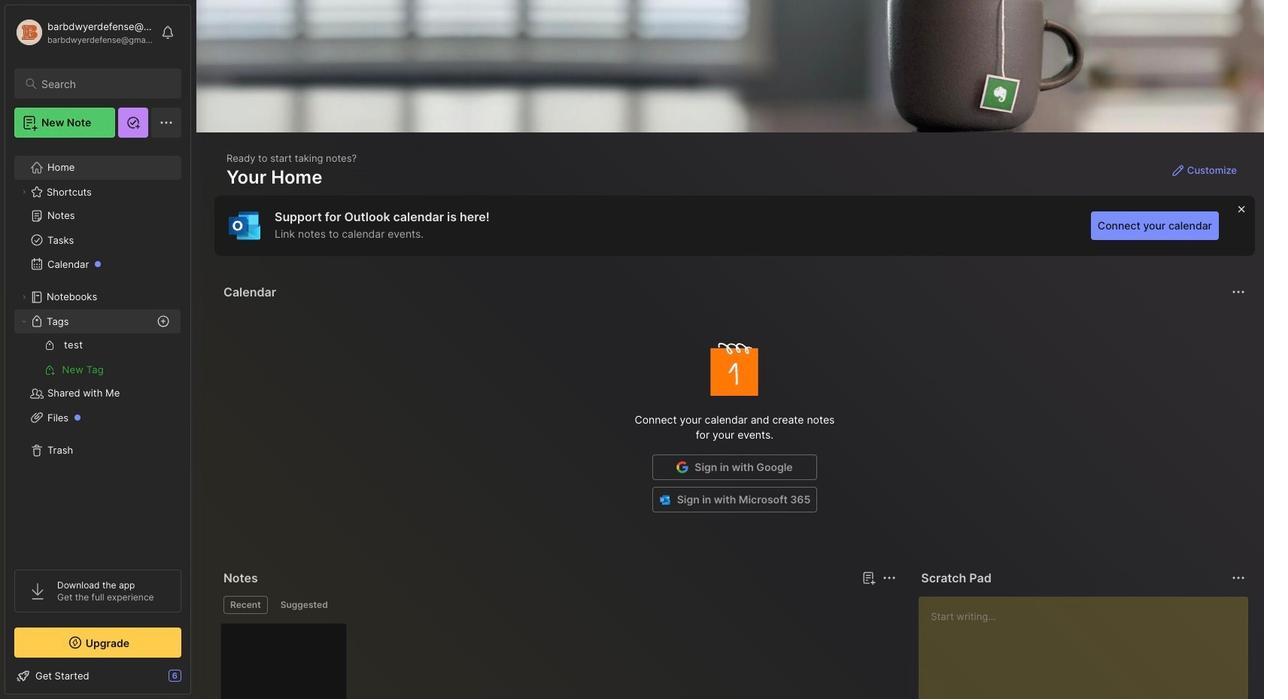 Task type: vqa. For each thing, say whether or not it's contained in the screenshot.
Note Editor TEXT BOX
no



Task type: locate. For each thing, give the bounding box(es) containing it.
tree inside the main element
[[5, 147, 190, 556]]

expand notebooks image
[[20, 293, 29, 302]]

More actions field
[[1229, 282, 1250, 303], [880, 568, 901, 589], [1229, 568, 1250, 589]]

2 more actions image from the top
[[1230, 569, 1248, 587]]

1 horizontal spatial tab
[[274, 596, 335, 614]]

2 tab from the left
[[274, 596, 335, 614]]

tree
[[5, 147, 190, 556]]

0 vertical spatial more actions image
[[1230, 283, 1248, 301]]

None search field
[[41, 75, 168, 93]]

1 vertical spatial more actions image
[[1230, 569, 1248, 587]]

0 horizontal spatial tab
[[224, 596, 268, 614]]

more actions image
[[1230, 283, 1248, 301], [1230, 569, 1248, 587]]

group
[[14, 333, 181, 382]]

tab
[[224, 596, 268, 614], [274, 596, 335, 614]]

Account field
[[14, 17, 154, 47]]

Search text field
[[41, 77, 168, 91]]

main element
[[0, 0, 196, 699]]

tab list
[[224, 596, 895, 614]]



Task type: describe. For each thing, give the bounding box(es) containing it.
group inside tree
[[14, 333, 181, 382]]

expand tags image
[[20, 317, 29, 326]]

1 tab from the left
[[224, 596, 268, 614]]

click to collapse image
[[190, 672, 201, 690]]

1 more actions image from the top
[[1230, 283, 1248, 301]]

Help and Learning task checklist field
[[5, 664, 190, 688]]

none search field inside the main element
[[41, 75, 168, 93]]

more actions image
[[881, 569, 899, 587]]

Start writing… text field
[[931, 597, 1248, 699]]



